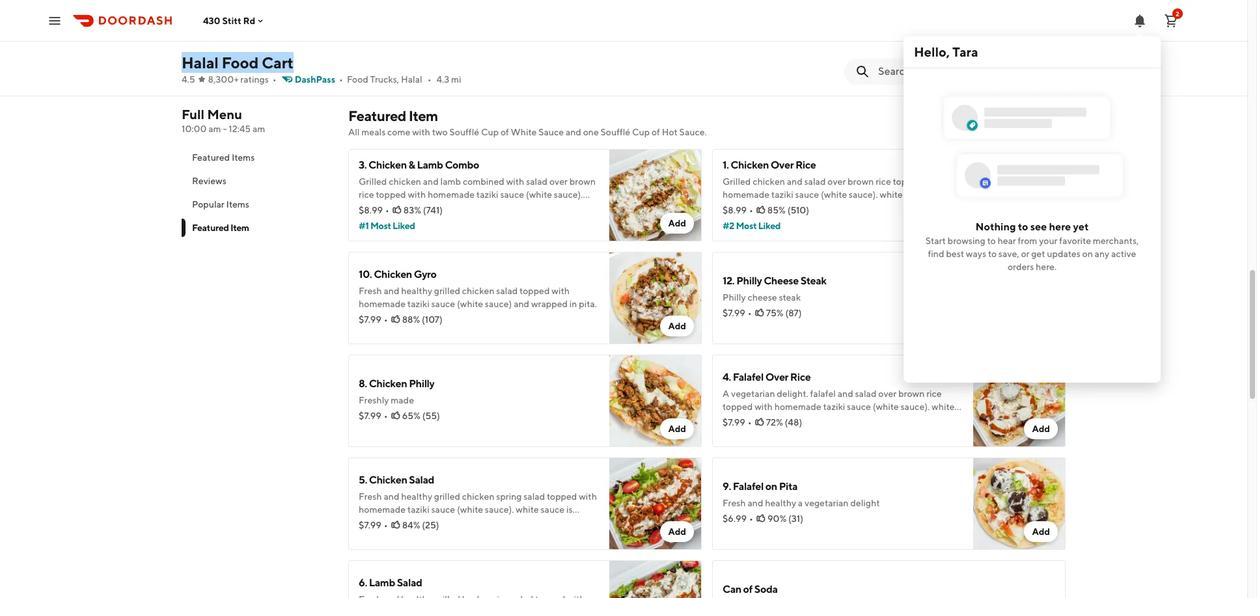 Task type: describe. For each thing, give the bounding box(es) containing it.
10. chicken gyro fresh and healthy grilled chicken salad topped with homemade taziki sauce (white sauce) and wrapped in pita.
[[359, 268, 597, 309]]

2 am from the left
[[253, 124, 265, 134]]

sauce). inside 3. chicken & lamb combo grilled chicken and lamb combined with salad over brown rice topped with homemade taziki sauce (white sauce). white sauce is provided on the side. comes with 2 souffl?� cup of white sauce and 1 souffl?� cup of hot sauce.
[[554, 189, 583, 200]]

chicken for 5.
[[369, 474, 407, 486]]

with inside featured item all meals come with two soufflé cup of white sauce and one soufflé cup of hot sauce.
[[412, 127, 430, 137]]

65% (55)
[[402, 411, 440, 421]]

-
[[223, 124, 227, 134]]

• down cart
[[273, 74, 277, 85]]

reviews
[[192, 176, 227, 186]]

white inside 5. chicken salad fresh and healthy grilled chicken spring salad topped with homemade taziki sauce (white sauce). white sauce is provided on the side.
[[516, 505, 539, 515]]

over inside the 1. chicken over rice grilled chicken and salad over brown rice topped with homemade taziki sauce (white sauce). white sauce is provided on the side. comes with 2 soufflé cup of white sauce and 1 soufflé cup of hot sauce.
[[828, 176, 846, 187]]

taziki inside 3. chicken & lamb combo grilled chicken and lamb combined with salad over brown rice topped with homemade taziki sauce (white sauce). white sauce is provided on the side. comes with 2 souffl?� cup of white sauce and 1 souffl?� cup of hot sauce.
[[477, 189, 499, 200]]

is inside 3. chicken & lamb combo grilled chicken and lamb combined with salad over brown rice topped with homemade taziki sauce (white sauce). white sauce is provided on the side. comes with 2 souffl?� cup of white sauce and 1 souffl?� cup of hot sauce.
[[409, 203, 416, 213]]

1 vertical spatial halal
[[401, 74, 422, 85]]

add button for 8. chicken philly
[[661, 419, 694, 440]]

Item Search search field
[[878, 64, 1056, 79]]

sauce). inside 4. falafel over rice a vegetarian delight. falafel and salad over brown rice topped with homemade taziki sauce (white sauce). white sauce is provided on the side. comes with 2 soufflé cup of white sauce and 1 soufflé cup of hot sauce.
[[901, 402, 930, 412]]

5. chicken salad fresh and healthy grilled chicken spring salad topped with homemade taziki sauce (white sauce). white sauce is provided on the side.
[[359, 474, 597, 528]]

comes inside 4. falafel over rice a vegetarian delight. falafel and salad over brown rice topped with homemade taziki sauce (white sauce). white sauce is provided on the side. comes with 2 soufflé cup of white sauce and 1 soufflé cup of hot sauce.
[[845, 415, 872, 425]]

over inside 4. falafel over rice a vegetarian delight. falafel and salad over brown rice topped with homemade taziki sauce (white sauce). white sauce is provided on the side. comes with 2 soufflé cup of white sauce and 1 soufflé cup of hot sauce.
[[879, 389, 897, 399]]

pita
[[779, 481, 798, 493]]

• for 4. falafel over rice
[[748, 417, 752, 428]]

brown inside the 1. chicken over rice grilled chicken and salad over brown rice topped with homemade taziki sauce (white sauce). white sauce is provided on the side. comes with 2 soufflé cup of white sauce and 1 soufflé cup of hot sauce.
[[848, 176, 874, 187]]

with inside 10. chicken gyro fresh and healthy grilled chicken salad topped with homemade taziki sauce (white sauce) and wrapped in pita.
[[552, 286, 570, 296]]

add button for 9. falafel on pita
[[1025, 522, 1058, 542]]

the inside the 1. chicken over rice grilled chicken and salad over brown rice topped with homemade taziki sauce (white sauce). white sauce is provided on the side. comes with 2 soufflé cup of white sauce and 1 soufflé cup of hot sauce.
[[774, 203, 788, 213]]

taziki inside 4. falafel over rice a vegetarian delight. falafel and salad over brown rice topped with homemade taziki sauce (white sauce). white sauce is provided on the side. comes with 2 soufflé cup of white sauce and 1 soufflé cup of hot sauce.
[[823, 402, 845, 412]]

meals
[[362, 127, 386, 137]]

spring inside 5. chicken salad fresh and healthy grilled chicken spring salad topped with homemade taziki sauce (white sauce). white sauce is provided on the side.
[[496, 492, 522, 502]]

90%
[[768, 514, 787, 524]]

88%
[[402, 315, 420, 325]]

taziki inside fresh and healthy grilled lamb spring salad topped with homemade taziki sauce (white sauce). white sauce is provided on the side.
[[408, 35, 430, 45]]

chicken for 8.
[[369, 378, 407, 390]]

come
[[387, 127, 410, 137]]

nothing
[[976, 221, 1016, 233]]

chicken for 1.
[[731, 159, 769, 171]]

lamb inside 3. chicken & lamb combo grilled chicken and lamb combined with salad over brown rice topped with homemade taziki sauce (white sauce). white sauce is provided on the side. comes with 2 souffl?� cup of white sauce and 1 souffl?� cup of hot sauce.
[[441, 176, 461, 187]]

1 vertical spatial to
[[987, 236, 996, 246]]

(25)
[[422, 520, 439, 531]]

2 inside the 1. chicken over rice grilled chicken and salad over brown rice topped with homemade taziki sauce (white sauce). white sauce is provided on the side. comes with 2 soufflé cup of white sauce and 1 soufflé cup of hot sauce.
[[859, 203, 865, 213]]

topped inside fresh and healthy grilled lamb spring salad topped with homemade taziki sauce (white sauce). white sauce is provided on the side.
[[535, 21, 565, 32]]

on inside 9. falafel on pita fresh and healthy a vegetarian delight
[[766, 481, 777, 493]]

over inside 3. chicken & lamb combo grilled chicken and lamb combined with salad over brown rice topped with homemade taziki sauce (white sauce). white sauce is provided on the side. comes with 2 souffl?� cup of white sauce and 1 souffl?� cup of hot sauce.
[[550, 176, 568, 187]]

full menu 10:00 am - 12:45 am
[[182, 107, 265, 134]]

updates
[[1047, 249, 1081, 259]]

tara
[[953, 44, 979, 59]]

vegetarian inside 9. falafel on pita fresh and healthy a vegetarian delight
[[805, 498, 849, 509]]

salad for lamb
[[397, 577, 422, 589]]

$7.99 • for 4.
[[723, 417, 752, 428]]

side. inside fresh and healthy grilled lamb spring salad topped with homemade taziki sauce (white sauce). white sauce is provided on the side.
[[426, 48, 445, 58]]

• left 4.3
[[428, 74, 431, 85]]

add for 5. chicken salad
[[668, 527, 686, 537]]

with inside fresh and healthy grilled lamb spring salad topped with homemade taziki sauce (white sauce). white sauce is provided on the side.
[[567, 21, 585, 32]]

notification bell image
[[1132, 13, 1148, 28]]

(87)
[[786, 308, 802, 318]]

84% (25)
[[402, 520, 439, 531]]

sauce. inside 3. chicken & lamb combo grilled chicken and lamb combined with salad over brown rice topped with homemade taziki sauce (white sauce). white sauce is provided on the side. comes with 2 souffl?� cup of white sauce and 1 souffl?� cup of hot sauce.
[[543, 216, 569, 226]]

hello, tara
[[914, 44, 979, 59]]

items for popular items
[[226, 199, 249, 210]]

homemade inside 3. chicken & lamb combo grilled chicken and lamb combined with salad over brown rice topped with homemade taziki sauce (white sauce). white sauce is provided on the side. comes with 2 souffl?� cup of white sauce and 1 souffl?� cup of hot sauce.
[[428, 189, 475, 200]]

see
[[1031, 221, 1047, 233]]

nothing to see here yet start browsing to hear from your favorite merchants, find best ways to save, or get updates on any active orders here.
[[926, 221, 1139, 272]]

12. philly cheese steak philly cheese steak
[[723, 275, 827, 303]]

stitt
[[222, 15, 241, 26]]

9. falafel on pita fresh and healthy a vegetarian delight
[[723, 481, 880, 509]]

hot inside 3. chicken & lamb combo grilled chicken and lamb combined with salad over brown rice topped with homemade taziki sauce (white sauce). white sauce is provided on the side. comes with 2 souffl?� cup of white sauce and 1 souffl?� cup of hot sauce.
[[527, 216, 541, 226]]

1.
[[723, 159, 729, 171]]

brown inside 4. falafel over rice a vegetarian delight. falafel and salad over brown rice topped with homemade taziki sauce (white sauce). white sauce is provided on the side. comes with 2 soufflé cup of white sauce and 1 soufflé cup of hot sauce.
[[899, 389, 925, 399]]

3. chicken & lamb combo grilled chicken and lamb combined with salad over brown rice topped with homemade taziki sauce (white sauce). white sauce is provided on the side. comes with 2 souffl?� cup of white sauce and 1 souffl?� cup of hot sauce.
[[359, 159, 598, 226]]

salad inside 4. falafel over rice a vegetarian delight. falafel and salad over brown rice topped with homemade taziki sauce (white sauce). white sauce is provided on the side. comes with 2 soufflé cup of white sauce and 1 soufflé cup of hot sauce.
[[855, 389, 877, 399]]

mi
[[451, 74, 461, 85]]

1 vertical spatial philly
[[723, 292, 746, 303]]

8. chicken philly image
[[610, 355, 702, 447]]

add for 8. chicken philly
[[668, 424, 686, 434]]

and inside fresh and healthy grilled lamb spring salad topped with homemade taziki sauce (white sauce). white sauce is provided on the side.
[[384, 21, 399, 32]]

salad inside fresh and healthy grilled lamb spring salad topped with homemade taziki sauce (white sauce). white sauce is provided on the side.
[[512, 21, 533, 32]]

$6.99 •
[[723, 514, 753, 524]]

on inside the 1. chicken over rice grilled chicken and salad over brown rice topped with homemade taziki sauce (white sauce). white sauce is provided on the side. comes with 2 soufflé cup of white sauce and 1 soufflé cup of hot sauce.
[[762, 203, 772, 213]]

trucks,
[[370, 74, 399, 85]]

steak
[[801, 275, 827, 287]]

• for 3. chicken & lamb combo
[[385, 205, 389, 216]]

$7.99 for 10.
[[359, 315, 381, 325]]

is inside 5. chicken salad fresh and healthy grilled chicken spring salad topped with homemade taziki sauce (white sauce). white sauce is provided on the side.
[[567, 505, 573, 515]]

$7.99 for 12.
[[723, 308, 745, 318]]

hot inside the 1. chicken over rice grilled chicken and salad over brown rice topped with homemade taziki sauce (white sauce). white sauce is provided on the side. comes with 2 soufflé cup of white sauce and 1 soufflé cup of hot sauce.
[[829, 216, 843, 226]]

white inside fresh and healthy grilled lamb spring salad topped with homemade taziki sauce (white sauce). white sauce is provided on the side.
[[516, 35, 539, 45]]

in
[[570, 299, 577, 309]]

falafel
[[810, 389, 836, 399]]

$7.99 for 4.
[[723, 417, 745, 428]]

430 stitt rd button
[[203, 15, 266, 26]]

4. falafel over rice a vegetarian delight. falafel and salad over brown rice topped with homemade taziki sauce (white sauce). white sauce is provided on the side. comes with 2 soufflé cup of white sauce and 1 soufflé cup of hot sauce.
[[723, 371, 956, 438]]

(white inside 3. chicken & lamb combo grilled chicken and lamb combined with salad over brown rice topped with homemade taziki sauce (white sauce). white sauce is provided on the side. comes with 2 souffl?� cup of white sauce and 1 souffl?� cup of hot sauce.
[[526, 189, 552, 200]]

12:45
[[229, 124, 251, 134]]

1. chicken over rice image
[[974, 149, 1066, 242]]

dashpass •
[[295, 74, 343, 85]]

is inside fresh and healthy grilled lamb spring salad topped with homemade taziki sauce (white sauce). white sauce is provided on the side.
[[567, 35, 573, 45]]

save,
[[999, 249, 1020, 259]]

ways
[[966, 249, 987, 259]]

cheese
[[764, 275, 799, 287]]

add for 4. falafel over rice
[[1032, 424, 1050, 434]]

4. falafel over rice image
[[974, 355, 1066, 447]]

steak
[[779, 292, 801, 303]]

delight
[[851, 498, 880, 509]]

grilled for 5. chicken salad
[[434, 492, 460, 502]]

(white inside fresh and healthy grilled lamb spring salad topped with homemade taziki sauce (white sauce). white sauce is provided on the side.
[[457, 35, 483, 45]]

and inside 5. chicken salad fresh and healthy grilled chicken spring salad topped with homemade taziki sauce (white sauce). white sauce is provided on the side.
[[384, 492, 399, 502]]

start
[[926, 236, 946, 246]]

75% (87)
[[766, 308, 802, 318]]

cart
[[262, 53, 294, 72]]

made
[[391, 395, 414, 406]]

merchants,
[[1093, 236, 1139, 246]]

1 soufflé from the left
[[450, 127, 479, 137]]

dashpass
[[295, 74, 335, 85]]

healthy inside 10. chicken gyro fresh and healthy grilled chicken salad topped with homemade taziki sauce (white sauce) and wrapped in pita.
[[401, 286, 432, 296]]

taziki inside 5. chicken salad fresh and healthy grilled chicken spring salad topped with homemade taziki sauce (white sauce). white sauce is provided on the side.
[[408, 505, 430, 515]]

spring inside fresh and healthy grilled lamb spring salad topped with homemade taziki sauce (white sauce). white sauce is provided on the side.
[[485, 21, 510, 32]]

• right 'dashpass'
[[339, 74, 343, 85]]

side. inside 4. falafel over rice a vegetarian delight. falafel and salad over brown rice topped with homemade taziki sauce (white sauce). white sauce is provided on the side. comes with 2 soufflé cup of white sauce and 1 soufflé cup of hot sauce.
[[824, 415, 843, 425]]

item for featured item
[[231, 223, 249, 233]]

homemade inside 4. falafel over rice a vegetarian delight. falafel and salad over brown rice topped with homemade taziki sauce (white sauce). white sauce is provided on the side. comes with 2 soufflé cup of white sauce and 1 soufflé cup of hot sauce.
[[775, 402, 822, 412]]

grilled inside fresh and healthy grilled lamb spring salad topped with homemade taziki sauce (white sauce). white sauce is provided on the side.
[[434, 21, 460, 32]]

and inside 9. falafel on pita fresh and healthy a vegetarian delight
[[748, 498, 763, 509]]

10:00
[[182, 124, 207, 134]]

88% (107)
[[402, 315, 443, 325]]

rice inside 4. falafel over rice a vegetarian delight. falafel and salad over brown rice topped with homemade taziki sauce (white sauce). white sauce is provided on the side. comes with 2 soufflé cup of white sauce and 1 soufflé cup of hot sauce.
[[927, 389, 942, 399]]

wrapped
[[531, 299, 568, 309]]

$8.99 for 3.
[[359, 205, 383, 216]]

featured item all meals come with two soufflé cup of white sauce and one soufflé cup of hot sauce.
[[348, 107, 707, 137]]

(741)
[[423, 205, 443, 216]]

the inside fresh and healthy grilled lamb spring salad topped with homemade taziki sauce (white sauce). white sauce is provided on the side.
[[410, 48, 424, 58]]

comes inside 3. chicken & lamb combo grilled chicken and lamb combined with salad over brown rice topped with homemade taziki sauce (white sauce). white sauce is provided on the side. comes with 2 souffl?� cup of white sauce and 1 souffl?� cup of hot sauce.
[[505, 203, 532, 213]]

$7.99 • for 12.
[[723, 308, 752, 318]]

hello,
[[914, 44, 950, 59]]

a
[[723, 389, 729, 399]]

0 vertical spatial philly
[[737, 275, 762, 287]]

2 inside button
[[1176, 9, 1180, 17]]

hear
[[998, 236, 1016, 246]]

best
[[946, 249, 964, 259]]

on inside fresh and healthy grilled lamb spring salad topped with homemade taziki sauce (white sauce). white sauce is provided on the side.
[[398, 48, 408, 58]]

on inside 4. falafel over rice a vegetarian delight. falafel and salad over brown rice topped with homemade taziki sauce (white sauce). white sauce is provided on the side. comes with 2 soufflé cup of white sauce and 1 soufflé cup of hot sauce.
[[796, 415, 806, 425]]

falafel for 4.
[[733, 371, 764, 384]]

5. chicken salad image
[[610, 458, 702, 550]]

salad inside 5. chicken salad fresh and healthy grilled chicken spring salad topped with homemade taziki sauce (white sauce). white sauce is provided on the side.
[[524, 492, 545, 502]]

add button for 1. chicken over rice
[[1025, 213, 1058, 234]]

and inside featured item all meals come with two soufflé cup of white sauce and one soufflé cup of hot sauce.
[[566, 127, 581, 137]]

• for 5. chicken salad
[[384, 520, 388, 531]]

rice inside 3. chicken & lamb combo grilled chicken and lamb combined with salad over brown rice topped with homemade taziki sauce (white sauce). white sauce is provided on the side. comes with 2 souffl?� cup of white sauce and 1 souffl?� cup of hot sauce.
[[359, 189, 374, 200]]

over for falafel
[[766, 371, 789, 384]]

provided inside 3. chicken & lamb combo grilled chicken and lamb combined with salad over brown rice topped with homemade taziki sauce (white sauce). white sauce is provided on the side. comes with 2 souffl?� cup of white sauce and 1 souffl?� cup of hot sauce.
[[417, 203, 455, 213]]

83% (741)
[[404, 205, 443, 216]]

&
[[409, 159, 415, 171]]

fresh inside fresh and healthy grilled lamb spring salad topped with homemade taziki sauce (white sauce). white sauce is provided on the side.
[[359, 21, 382, 32]]

favorite
[[1060, 236, 1091, 246]]

sauce
[[539, 127, 564, 137]]

popular
[[192, 199, 225, 210]]

lamb inside 3. chicken & lamb combo grilled chicken and lamb combined with salad over brown rice topped with homemade taziki sauce (white sauce). white sauce is provided on the side. comes with 2 souffl?� cup of white sauce and 1 souffl?� cup of hot sauce.
[[417, 159, 443, 171]]

soda
[[755, 583, 778, 596]]

a
[[798, 498, 803, 509]]

topped inside 4. falafel over rice a vegetarian delight. falafel and salad over brown rice topped with homemade taziki sauce (white sauce). white sauce is provided on the side. comes with 2 soufflé cup of white sauce and 1 soufflé cup of hot sauce.
[[723, 402, 753, 412]]

grilled inside the 1. chicken over rice grilled chicken and salad over brown rice topped with homemade taziki sauce (white sauce). white sauce is provided on the side. comes with 2 soufflé cup of white sauce and 1 soufflé cup of hot sauce.
[[723, 176, 751, 187]]

fresh inside 5. chicken salad fresh and healthy grilled chicken spring salad topped with homemade taziki sauce (white sauce). white sauce is provided on the side.
[[359, 492, 382, 502]]

1 6. lamb salad image from the top
[[610, 0, 702, 80]]

(white inside the 1. chicken over rice grilled chicken and salad over brown rice topped with homemade taziki sauce (white sauce). white sauce is provided on the side. comes with 2 soufflé cup of white sauce and 1 soufflé cup of hot sauce.
[[821, 189, 847, 200]]

4.
[[723, 371, 731, 384]]

$6.99
[[723, 514, 747, 524]]

6. lamb salad
[[359, 577, 422, 589]]

6.
[[359, 577, 367, 589]]

open menu image
[[47, 13, 63, 28]]

sauce.
[[680, 127, 707, 137]]

0 vertical spatial souffl?�
[[561, 203, 598, 213]]

$7.99 for 5.
[[359, 520, 381, 531]]

the inside 3. chicken & lamb combo grilled chicken and lamb combined with salad over brown rice topped with homemade taziki sauce (white sauce). white sauce is provided on the side. comes with 2 souffl?� cup of white sauce and 1 souffl?� cup of hot sauce.
[[469, 203, 483, 213]]

0 horizontal spatial food
[[222, 53, 259, 72]]

hot inside 4. falafel over rice a vegetarian delight. falafel and salad over brown rice topped with homemade taziki sauce (white sauce). white sauce is provided on the side. comes with 2 soufflé cup of white sauce and 1 soufflé cup of hot sauce.
[[854, 428, 868, 438]]

(31)
[[789, 514, 804, 524]]

topped inside the 1. chicken over rice grilled chicken and salad over brown rice topped with homemade taziki sauce (white sauce). white sauce is provided on the side. comes with 2 soufflé cup of white sauce and 1 soufflé cup of hot sauce.
[[893, 176, 923, 187]]

yet
[[1073, 221, 1089, 233]]



Task type: locate. For each thing, give the bounding box(es) containing it.
1 horizontal spatial lamb
[[417, 159, 443, 171]]

1 horizontal spatial lamb
[[462, 21, 483, 32]]

0 vertical spatial over
[[771, 159, 794, 171]]

most for 3.
[[370, 221, 391, 231]]

homemade up (741)
[[428, 189, 475, 200]]

$7.99 • for 8.
[[359, 411, 388, 421]]

1 left (510)
[[766, 216, 770, 226]]

rice
[[876, 176, 891, 187], [359, 189, 374, 200], [927, 389, 942, 399]]

items up the featured item
[[226, 199, 249, 210]]

0 vertical spatial lamb
[[462, 21, 483, 32]]

fresh and healthy grilled lamb spring salad topped with homemade taziki sauce (white sauce). white sauce is provided on the side.
[[359, 21, 585, 58]]

chicken
[[389, 176, 421, 187], [753, 176, 785, 187], [462, 286, 495, 296], [462, 492, 495, 502]]

taziki up food trucks, halal • 4.3 mi
[[408, 35, 430, 45]]

2 falafel from the top
[[733, 481, 764, 493]]

over for chicken
[[771, 159, 794, 171]]

salad for chicken
[[409, 474, 434, 486]]

homemade inside 5. chicken salad fresh and healthy grilled chicken spring salad topped with homemade taziki sauce (white sauce). white sauce is provided on the side.
[[359, 505, 406, 515]]

featured items
[[192, 152, 255, 163]]

liked down 85%
[[758, 221, 781, 231]]

0 horizontal spatial item
[[231, 223, 249, 233]]

1 horizontal spatial brown
[[848, 176, 874, 187]]

on up food trucks, halal • 4.3 mi
[[398, 48, 408, 58]]

$7.99 down freshly
[[359, 411, 381, 421]]

liked for &
[[393, 221, 415, 231]]

430 stitt rd
[[203, 15, 255, 26]]

on left pita
[[766, 481, 777, 493]]

10.
[[359, 268, 372, 281]]

8. chicken philly freshly made
[[359, 378, 435, 406]]

4.5
[[182, 74, 195, 85]]

$8.99 for 1.
[[723, 205, 747, 216]]

the inside 5. chicken salad fresh and healthy grilled chicken spring salad topped with homemade taziki sauce (white sauce). white sauce is provided on the side.
[[410, 518, 424, 528]]

add button
[[661, 213, 694, 234], [1025, 213, 1058, 234], [661, 316, 694, 337], [661, 419, 694, 440], [1025, 419, 1058, 440], [661, 522, 694, 542], [1025, 522, 1058, 542]]

sauce. inside the 1. chicken over rice grilled chicken and salad over brown rice topped with homemade taziki sauce (white sauce). white sauce is provided on the side. comes with 2 soufflé cup of white sauce and 1 soufflé cup of hot sauce.
[[845, 216, 871, 226]]

over up 85%
[[771, 159, 794, 171]]

rice inside the 1. chicken over rice grilled chicken and salad over brown rice topped with homemade taziki sauce (white sauce). white sauce is provided on the side. comes with 2 soufflé cup of white sauce and 1 soufflé cup of hot sauce.
[[796, 159, 816, 171]]

1 vertical spatial falafel
[[733, 481, 764, 493]]

2 vertical spatial philly
[[409, 378, 435, 390]]

grilled inside 3. chicken & lamb combo grilled chicken and lamb combined with salad over brown rice topped with homemade taziki sauce (white sauce). white sauce is provided on the side. comes with 2 souffl?� cup of white sauce and 1 souffl?� cup of hot sauce.
[[359, 176, 387, 187]]

grilled up (25)
[[434, 492, 460, 502]]

on inside nothing to see here yet start browsing to hear from your favorite merchants, find best ways to save, or get updates on any active orders here.
[[1083, 249, 1093, 259]]

chicken left &
[[369, 159, 407, 171]]

1 horizontal spatial 1
[[766, 216, 770, 226]]

topped inside 10. chicken gyro fresh and healthy grilled chicken salad topped with homemade taziki sauce (white sauce) and wrapped in pita.
[[520, 286, 550, 296]]

chicken right 1.
[[731, 159, 769, 171]]

0 vertical spatial salad
[[409, 474, 434, 486]]

fresh
[[359, 21, 382, 32], [359, 286, 382, 296], [359, 492, 382, 502], [723, 498, 746, 509]]

2 horizontal spatial rice
[[927, 389, 942, 399]]

$7.99 left 84%
[[359, 520, 381, 531]]

lamb right 6.
[[369, 577, 395, 589]]

1 horizontal spatial hot
[[829, 216, 843, 226]]

$7.99 down 12.
[[723, 308, 745, 318]]

$7.99 •
[[723, 308, 752, 318], [359, 315, 388, 325], [359, 411, 388, 421], [723, 417, 752, 428], [359, 520, 388, 531]]

• down freshly
[[384, 411, 388, 421]]

0 horizontal spatial soufflé
[[450, 127, 479, 137]]

2 6. lamb salad image from the top
[[610, 561, 702, 598]]

side. down combined at the top
[[485, 203, 504, 213]]

provided inside 5. chicken salad fresh and healthy grilled chicken spring salad topped with homemade taziki sauce (white sauce). white sauce is provided on the side.
[[359, 518, 396, 528]]

0 horizontal spatial $8.99
[[359, 205, 383, 216]]

am
[[209, 124, 221, 134], [253, 124, 265, 134]]

0 horizontal spatial hot
[[527, 216, 541, 226]]

$8.99
[[359, 205, 383, 216], [723, 205, 747, 216]]

taziki inside the 1. chicken over rice grilled chicken and salad over brown rice topped with homemade taziki sauce (white sauce). white sauce is provided on the side. comes with 2 soufflé cup of white sauce and 1 soufflé cup of hot sauce.
[[772, 189, 794, 200]]

0 vertical spatial item
[[409, 107, 438, 124]]

3.
[[359, 159, 367, 171]]

pita.
[[579, 299, 597, 309]]

#1 most liked
[[359, 221, 415, 231]]

homemade up 84%
[[359, 505, 406, 515]]

72%
[[766, 417, 783, 428]]

salad inside 10. chicken gyro fresh and healthy grilled chicken salad topped with homemade taziki sauce (white sauce) and wrapped in pita.
[[496, 286, 518, 296]]

$8.99 • up the #1
[[359, 205, 389, 216]]

$7.99 for 8.
[[359, 411, 381, 421]]

2 liked from the left
[[758, 221, 781, 231]]

is inside the 1. chicken over rice grilled chicken and salad over brown rice topped with homemade taziki sauce (white sauce). white sauce is provided on the side. comes with 2 soufflé cup of white sauce and 1 soufflé cup of hot sauce.
[[931, 189, 937, 200]]

2 vertical spatial rice
[[927, 389, 942, 399]]

side. right 85%
[[790, 203, 809, 213]]

items for featured items
[[232, 152, 255, 163]]

1 most from the left
[[370, 221, 391, 231]]

0 vertical spatial items
[[232, 152, 255, 163]]

• left 88%
[[384, 315, 388, 325]]

or
[[1021, 249, 1030, 259]]

falafel for 9.
[[733, 481, 764, 493]]

add button for 5. chicken salad
[[661, 522, 694, 542]]

1 vertical spatial featured
[[192, 152, 230, 163]]

on up #2 most liked in the right top of the page
[[762, 203, 772, 213]]

rice inside 4. falafel over rice a vegetarian delight. falafel and salad over brown rice topped with homemade taziki sauce (white sauce). white sauce is provided on the side. comes with 2 soufflé cup of white sauce and 1 soufflé cup of hot sauce.
[[790, 371, 811, 384]]

1 vertical spatial lamb
[[369, 577, 395, 589]]

most right the #1
[[370, 221, 391, 231]]

0 vertical spatial rice
[[876, 176, 891, 187]]

on inside 3. chicken & lamb combo grilled chicken and lamb combined with salad over brown rice topped with homemade taziki sauce (white sauce). white sauce is provided on the side. comes with 2 souffl?� cup of white sauce and 1 souffl?� cup of hot sauce.
[[456, 203, 467, 213]]

0 vertical spatial halal
[[182, 53, 219, 72]]

0 vertical spatial falafel
[[733, 371, 764, 384]]

side. right 84%
[[426, 518, 445, 528]]

all
[[348, 127, 360, 137]]

topped inside 3. chicken & lamb combo grilled chicken and lamb combined with salad over brown rice topped with homemade taziki sauce (white sauce). white sauce is provided on the side. comes with 2 souffl?� cup of white sauce and 1 souffl?� cup of hot sauce.
[[376, 189, 406, 200]]

side. inside 3. chicken & lamb combo grilled chicken and lamb combined with salad over brown rice topped with homemade taziki sauce (white sauce). white sauce is provided on the side. comes with 2 souffl?� cup of white sauce and 1 souffl?� cup of hot sauce.
[[485, 203, 504, 213]]

homemade inside 10. chicken gyro fresh and healthy grilled chicken salad topped with homemade taziki sauce (white sauce) and wrapped in pita.
[[359, 299, 406, 309]]

homemade up 88%
[[359, 299, 406, 309]]

sauce). inside the 1. chicken over rice grilled chicken and salad over brown rice topped with homemade taziki sauce (white sauce). white sauce is provided on the side. comes with 2 soufflé cup of white sauce and 1 soufflé cup of hot sauce.
[[849, 189, 878, 200]]

0 vertical spatial featured
[[348, 107, 406, 124]]

4.3
[[437, 74, 450, 85]]

1 vertical spatial items
[[226, 199, 249, 210]]

chicken for 10.
[[374, 268, 412, 281]]

featured for featured item all meals come with two soufflé cup of white sauce and one soufflé cup of hot sauce.
[[348, 107, 406, 124]]

2 vertical spatial to
[[988, 249, 997, 259]]

healthy up food trucks, halal • 4.3 mi
[[401, 21, 432, 32]]

featured item
[[192, 223, 249, 233]]

2 grilled from the left
[[723, 176, 751, 187]]

taziki up 85%
[[772, 189, 794, 200]]

1 liked from the left
[[393, 221, 415, 231]]

1 vertical spatial grilled
[[434, 286, 460, 296]]

soufflé right two on the left top of page
[[450, 127, 479, 137]]

add button for 3. chicken & lamb combo
[[661, 213, 694, 234]]

healthy down gyro
[[401, 286, 432, 296]]

taziki inside 10. chicken gyro fresh and healthy grilled chicken salad topped with homemade taziki sauce (white sauce) and wrapped in pita.
[[408, 299, 430, 309]]

food trucks, halal • 4.3 mi
[[347, 74, 461, 85]]

rice up delight.
[[790, 371, 811, 384]]

85% (510)
[[768, 205, 809, 216]]

over
[[771, 159, 794, 171], [766, 371, 789, 384]]

• left 72%
[[748, 417, 752, 428]]

1 horizontal spatial vegetarian
[[805, 498, 849, 509]]

0 horizontal spatial cup
[[481, 127, 499, 137]]

provided inside the 1. chicken over rice grilled chicken and salad over brown rice topped with homemade taziki sauce (white sauce). white sauce is provided on the side. comes with 2 soufflé cup of white sauce and 1 soufflé cup of hot sauce.
[[723, 203, 760, 213]]

add for 3. chicken & lamb combo
[[668, 218, 686, 229]]

fresh up trucks,
[[359, 21, 382, 32]]

1 horizontal spatial souffl?�
[[561, 203, 598, 213]]

healthy inside fresh and healthy grilled lamb spring salad topped with homemade taziki sauce (white sauce). white sauce is provided on the side.
[[401, 21, 432, 32]]

1 vertical spatial rice
[[790, 371, 811, 384]]

sauce). inside 5. chicken salad fresh and healthy grilled chicken spring salad topped with homemade taziki sauce (white sauce). white sauce is provided on the side.
[[485, 505, 514, 515]]

2 horizontal spatial over
[[879, 389, 897, 399]]

souffl?�
[[561, 203, 598, 213], [460, 216, 497, 226]]

salad
[[512, 21, 533, 32], [526, 176, 548, 187], [805, 176, 826, 187], [496, 286, 518, 296], [855, 389, 877, 399], [524, 492, 545, 502]]

1 am from the left
[[209, 124, 221, 134]]

sauce). inside fresh and healthy grilled lamb spring salad topped with homemade taziki sauce (white sauce). white sauce is provided on the side.
[[485, 35, 514, 45]]

1 inside 4. falafel over rice a vegetarian delight. falafel and salad over brown rice topped with homemade taziki sauce (white sauce). white sauce is provided on the side. comes with 2 soufflé cup of white sauce and 1 soufflé cup of hot sauce.
[[791, 428, 794, 438]]

salad inside 5. chicken salad fresh and healthy grilled chicken spring salad topped with homemade taziki sauce (white sauce). white sauce is provided on the side.
[[409, 474, 434, 486]]

1 vertical spatial lamb
[[441, 176, 461, 187]]

chicken inside the 1. chicken over rice grilled chicken and salad over brown rice topped with homemade taziki sauce (white sauce). white sauce is provided on the side. comes with 2 soufflé cup of white sauce and 1 soufflé cup of hot sauce.
[[731, 159, 769, 171]]

food left trucks,
[[347, 74, 368, 85]]

2 horizontal spatial brown
[[899, 389, 925, 399]]

comes inside the 1. chicken over rice grilled chicken and salad over brown rice topped with homemade taziki sauce (white sauce). white sauce is provided on the side. comes with 2 soufflé cup of white sauce and 1 soufflé cup of hot sauce.
[[811, 203, 838, 213]]

grilled for 10. chicken gyro
[[434, 286, 460, 296]]

2 horizontal spatial comes
[[845, 415, 872, 425]]

1 vertical spatial salad
[[397, 577, 422, 589]]

side. down falafel
[[824, 415, 843, 425]]

(107)
[[422, 315, 443, 325]]

topped inside 5. chicken salad fresh and healthy grilled chicken spring salad topped with homemade taziki sauce (white sauce). white sauce is provided on the side.
[[547, 492, 577, 502]]

philly inside '8. chicken philly freshly made'
[[409, 378, 435, 390]]

• for 10. chicken gyro
[[384, 315, 388, 325]]

any
[[1095, 249, 1110, 259]]

0 vertical spatial vegetarian
[[731, 389, 775, 399]]

salad inside 3. chicken & lamb combo grilled chicken and lamb combined with salad over brown rice topped with homemade taziki sauce (white sauce). white sauce is provided on the side. comes with 2 souffl?� cup of white sauce and 1 souffl?� cup of hot sauce.
[[526, 176, 548, 187]]

over
[[550, 176, 568, 187], [828, 176, 846, 187], [879, 389, 897, 399]]

homemade up #2 most liked in the right top of the page
[[723, 189, 770, 200]]

0 horizontal spatial halal
[[182, 53, 219, 72]]

$8.99 up the #1
[[359, 205, 383, 216]]

3 grilled from the top
[[434, 492, 460, 502]]

salad right 6.
[[397, 577, 422, 589]]

2 horizontal spatial 1
[[791, 428, 794, 438]]

1 horizontal spatial item
[[409, 107, 438, 124]]

combo
[[445, 159, 479, 171]]

salad up 84% (25)
[[409, 474, 434, 486]]

0 horizontal spatial over
[[550, 176, 568, 187]]

featured up reviews
[[192, 152, 230, 163]]

(white
[[457, 35, 483, 45], [526, 189, 552, 200], [821, 189, 847, 200], [457, 299, 483, 309], [873, 402, 899, 412], [457, 505, 483, 515]]

the inside 4. falafel over rice a vegetarian delight. falafel and salad over brown rice topped with homemade taziki sauce (white sauce). white sauce is provided on the side. comes with 2 soufflé cup of white sauce and 1 soufflé cup of hot sauce.
[[808, 415, 822, 425]]

$8.99 • up #2
[[723, 205, 753, 216]]

(510)
[[788, 205, 809, 216]]

taziki
[[408, 35, 430, 45], [477, 189, 499, 200], [772, 189, 794, 200], [408, 299, 430, 309], [823, 402, 845, 412], [408, 505, 430, 515]]

1 $8.99 from the left
[[359, 205, 383, 216]]

0 vertical spatial lamb
[[417, 159, 443, 171]]

0 vertical spatial grilled
[[434, 21, 460, 32]]

2 inside 3. chicken & lamb combo grilled chicken and lamb combined with salad over brown rice topped with homemade taziki sauce (white sauce). white sauce is provided on the side. comes with 2 souffl?� cup of white sauce and 1 souffl?� cup of hot sauce.
[[554, 203, 559, 213]]

homemade inside the 1. chicken over rice grilled chicken and salad over brown rice topped with homemade taziki sauce (white sauce). white sauce is provided on the side. comes with 2 soufflé cup of white sauce and 1 soufflé cup of hot sauce.
[[723, 189, 770, 200]]

two
[[432, 127, 448, 137]]

falafel inside 9. falafel on pita fresh and healthy a vegetarian delight
[[733, 481, 764, 493]]

5.
[[359, 474, 367, 486]]

1 horizontal spatial most
[[736, 221, 757, 231]]

white
[[511, 127, 537, 137]]

2 cup from the left
[[632, 127, 650, 137]]

full
[[182, 107, 205, 122]]

0 horizontal spatial most
[[370, 221, 391, 231]]

$7.99 • left 84%
[[359, 520, 388, 531]]

get
[[1032, 249, 1046, 259]]

$7.99 • down cheese
[[723, 308, 752, 318]]

#2
[[723, 221, 735, 231]]

item inside featured item all meals come with two soufflé cup of white sauce and one soufflé cup of hot sauce.
[[409, 107, 438, 124]]

1 vertical spatial rice
[[359, 189, 374, 200]]

philly up made
[[409, 378, 435, 390]]

2 most from the left
[[736, 221, 757, 231]]

your
[[1039, 236, 1058, 246]]

$8.99 up #2
[[723, 205, 747, 216]]

side. up 4.3
[[426, 48, 445, 58]]

1 horizontal spatial liked
[[758, 221, 781, 231]]

is inside 4. falafel over rice a vegetarian delight. falafel and salad over brown rice topped with homemade taziki sauce (white sauce). white sauce is provided on the side. comes with 2 soufflé cup of white sauce and 1 soufflé cup of hot sauce.
[[749, 415, 755, 425]]

(48)
[[785, 417, 802, 428]]

grilled up 4.3
[[434, 21, 460, 32]]

#1
[[359, 221, 369, 231]]

0 vertical spatial food
[[222, 53, 259, 72]]

to
[[1018, 221, 1028, 233], [987, 236, 996, 246], [988, 249, 997, 259]]

freshly
[[359, 395, 389, 406]]

1 horizontal spatial cup
[[632, 127, 650, 137]]

• for 8. chicken philly
[[384, 411, 388, 421]]

healthy inside 9. falafel on pita fresh and healthy a vegetarian delight
[[765, 498, 796, 509]]

add for 9. falafel on pita
[[1032, 527, 1050, 537]]

featured inside button
[[192, 152, 230, 163]]

0 horizontal spatial vegetarian
[[731, 389, 775, 399]]

0 vertical spatial 6. lamb salad image
[[610, 0, 702, 80]]

item
[[409, 107, 438, 124], [231, 223, 249, 233]]

rice inside the 1. chicken over rice grilled chicken and salad over brown rice topped with homemade taziki sauce (white sauce). white sauce is provided on the side. comes with 2 soufflé cup of white sauce and 1 soufflé cup of hot sauce.
[[876, 176, 891, 187]]

of
[[501, 127, 509, 137], [652, 127, 660, 137], [914, 203, 922, 213], [376, 216, 385, 226], [516, 216, 525, 226], [819, 216, 827, 226], [948, 415, 956, 425], [844, 428, 852, 438], [743, 583, 753, 596]]

1 horizontal spatial $8.99 •
[[723, 205, 753, 216]]

lamb
[[462, 21, 483, 32], [441, 176, 461, 187]]

featured up 'meals'
[[348, 107, 406, 124]]

2 vertical spatial grilled
[[434, 492, 460, 502]]

homemade up trucks,
[[359, 35, 406, 45]]

1 horizontal spatial comes
[[811, 203, 838, 213]]

2 $8.99 • from the left
[[723, 205, 753, 216]]

chicken inside 5. chicken salad fresh and healthy grilled chicken spring salad topped with homemade taziki sauce (white sauce). white sauce is provided on the side.
[[462, 492, 495, 502]]

0 vertical spatial to
[[1018, 221, 1028, 233]]

sauce)
[[485, 299, 512, 309]]

cup left white
[[481, 127, 499, 137]]

item for featured item all meals come with two soufflé cup of white sauce and one soufflé cup of hot sauce.
[[409, 107, 438, 124]]

0 horizontal spatial liked
[[393, 221, 415, 231]]

homemade inside fresh and healthy grilled lamb spring salad topped with homemade taziki sauce (white sauce). white sauce is provided on the side.
[[359, 35, 406, 45]]

chicken up freshly
[[369, 378, 407, 390]]

taziki up 84% (25)
[[408, 505, 430, 515]]

active
[[1112, 249, 1137, 259]]

here
[[1049, 221, 1071, 233]]

$8.99 • for 3.
[[359, 205, 389, 216]]

1 vertical spatial food
[[347, 74, 368, 85]]

on left (25)
[[398, 518, 408, 528]]

to up from
[[1018, 221, 1028, 233]]

85%
[[768, 205, 786, 216]]

to right ways
[[988, 249, 997, 259]]

9. falafel on pita image
[[974, 458, 1066, 550]]

rice for falafel
[[790, 371, 811, 384]]

0 horizontal spatial am
[[209, 124, 221, 134]]

$7.99 down a
[[723, 417, 745, 428]]

1 vertical spatial 6. lamb salad image
[[610, 561, 702, 598]]

soufflé right one
[[601, 127, 630, 137]]

cheese
[[748, 292, 777, 303]]

0 horizontal spatial lamb
[[369, 577, 395, 589]]

• up #1 most liked
[[385, 205, 389, 216]]

• for 9. falafel on pita
[[750, 514, 753, 524]]

healthy up 90%
[[765, 498, 796, 509]]

1 vertical spatial spring
[[496, 492, 522, 502]]

taziki down combined at the top
[[477, 189, 499, 200]]

1 $8.99 • from the left
[[359, 205, 389, 216]]

1 horizontal spatial am
[[253, 124, 265, 134]]

65%
[[402, 411, 421, 421]]

rice
[[796, 159, 816, 171], [790, 371, 811, 384]]

1 horizontal spatial halal
[[401, 74, 422, 85]]

over inside 4. falafel over rice a vegetarian delight. falafel and salad over brown rice topped with homemade taziki sauce (white sauce). white sauce is provided on the side. comes with 2 soufflé cup of white sauce and 1 soufflé cup of hot sauce.
[[766, 371, 789, 384]]

0 horizontal spatial lamb
[[441, 176, 461, 187]]

0 vertical spatial spring
[[485, 21, 510, 32]]

• for 1. chicken over rice
[[750, 205, 753, 216]]

1 inside the 1. chicken over rice grilled chicken and salad over brown rice topped with homemade taziki sauce (white sauce). white sauce is provided on the side. comes with 2 soufflé cup of white sauce and 1 soufflé cup of hot sauce.
[[766, 216, 770, 226]]

12. philly cheese steak image
[[974, 252, 1066, 344]]

fresh inside 9. falafel on pita fresh and healthy a vegetarian delight
[[723, 498, 746, 509]]

add button for 4. falafel over rice
[[1025, 419, 1058, 440]]

taziki down falafel
[[823, 402, 845, 412]]

2 items, open order cart image
[[1164, 13, 1179, 28]]

1 grilled from the top
[[434, 21, 460, 32]]

featured inside featured item all meals come with two soufflé cup of white sauce and one soufflé cup of hot sauce.
[[348, 107, 406, 124]]

0 horizontal spatial brown
[[570, 176, 596, 187]]

fresh down 5.
[[359, 492, 382, 502]]

is
[[567, 35, 573, 45], [931, 189, 937, 200], [409, 203, 416, 213], [749, 415, 755, 425], [567, 505, 573, 515]]

delight.
[[777, 389, 809, 399]]

0 horizontal spatial rice
[[359, 189, 374, 200]]

6. lamb salad image
[[610, 0, 702, 80], [610, 561, 702, 598]]

homemade down delight.
[[775, 402, 822, 412]]

chicken inside 10. chicken gyro fresh and healthy grilled chicken salad topped with homemade taziki sauce (white sauce) and wrapped in pita.
[[462, 286, 495, 296]]

lamb right &
[[417, 159, 443, 171]]

1 right (741)
[[454, 216, 458, 226]]

0 horizontal spatial $8.99 •
[[359, 205, 389, 216]]

sauce
[[431, 35, 455, 45], [541, 35, 565, 45], [500, 189, 524, 200], [795, 189, 819, 200], [905, 189, 929, 200], [384, 203, 408, 213], [411, 216, 435, 226], [723, 216, 747, 226], [431, 299, 455, 309], [847, 402, 871, 412], [723, 415, 747, 425], [748, 428, 772, 438], [431, 505, 455, 515], [541, 505, 565, 515]]

healthy up 84% (25)
[[401, 492, 432, 502]]

fresh down 10.
[[359, 286, 382, 296]]

halal up 4.5 at top left
[[182, 53, 219, 72]]

am right 12:45 on the top of the page
[[253, 124, 265, 134]]

1 vertical spatial souffl?�
[[460, 216, 497, 226]]

featured for featured item
[[192, 223, 229, 233]]

add for 10. chicken gyro
[[668, 321, 686, 331]]

2 grilled from the top
[[434, 286, 460, 296]]

(white inside 10. chicken gyro fresh and healthy grilled chicken salad topped with homemade taziki sauce (white sauce) and wrapped in pita.
[[457, 299, 483, 309]]

grilled
[[434, 21, 460, 32], [434, 286, 460, 296], [434, 492, 460, 502]]

soufflé
[[450, 127, 479, 137], [601, 127, 630, 137]]

vegetarian
[[731, 389, 775, 399], [805, 498, 849, 509]]

1 horizontal spatial over
[[828, 176, 846, 187]]

salad inside the 1. chicken over rice grilled chicken and salad over brown rice topped with homemade taziki sauce (white sauce). white sauce is provided on the side. comes with 2 soufflé cup of white sauce and 1 soufflé cup of hot sauce.
[[805, 176, 826, 187]]

sauce).
[[485, 35, 514, 45], [554, 189, 583, 200], [849, 189, 878, 200], [901, 402, 930, 412], [485, 505, 514, 515]]

comes
[[505, 203, 532, 213], [811, 203, 838, 213], [845, 415, 872, 425]]

$7.99 • down freshly
[[359, 411, 388, 421]]

$7.99 • for 5.
[[359, 520, 388, 531]]

on right (741)
[[456, 203, 467, 213]]

chicken right 5.
[[369, 474, 407, 486]]

• down cheese
[[748, 308, 752, 318]]

8,300+ ratings •
[[208, 74, 277, 85]]

0 horizontal spatial comes
[[505, 203, 532, 213]]

philly right 12.
[[737, 275, 762, 287]]

grilled down 1.
[[723, 176, 751, 187]]

$7.99 • left 88%
[[359, 315, 388, 325]]

chicken inside 3. chicken & lamb combo grilled chicken and lamb combined with salad over brown rice topped with homemade taziki sauce (white sauce). white sauce is provided on the side. comes with 2 souffl?� cup of white sauce and 1 souffl?� cup of hot sauce.
[[369, 159, 407, 171]]

0 vertical spatial rice
[[796, 159, 816, 171]]

taziki up 88% (107)
[[408, 299, 430, 309]]

fresh up $6.99
[[723, 498, 746, 509]]

rice for chicken
[[796, 159, 816, 171]]

food
[[222, 53, 259, 72], [347, 74, 368, 85]]

$7.99 left 88%
[[359, 315, 381, 325]]

over up delight.
[[766, 371, 789, 384]]

most for 1.
[[736, 221, 757, 231]]

item up two on the left top of page
[[409, 107, 438, 124]]

chicken for 3.
[[369, 159, 407, 171]]

sauce. inside 4. falafel over rice a vegetarian delight. falafel and salad over brown rice topped with homemade taziki sauce (white sauce). white sauce is provided on the side. comes with 2 soufflé cup of white sauce and 1 soufflé cup of hot sauce.
[[870, 428, 896, 438]]

fresh inside 10. chicken gyro fresh and healthy grilled chicken salad topped with homemade taziki sauce (white sauce) and wrapped in pita.
[[359, 286, 382, 296]]

83%
[[404, 205, 421, 216]]

1 horizontal spatial $8.99
[[723, 205, 747, 216]]

on left any
[[1083, 249, 1093, 259]]

featured items button
[[182, 146, 333, 169]]

cup left hot
[[632, 127, 650, 137]]

• for 12. philly cheese steak
[[748, 308, 752, 318]]

$7.99
[[723, 308, 745, 318], [359, 315, 381, 325], [359, 411, 381, 421], [723, 417, 745, 428], [359, 520, 381, 531]]

(white inside 4. falafel over rice a vegetarian delight. falafel and salad over brown rice topped with homemade taziki sauce (white sauce). white sauce is provided on the side. comes with 2 soufflé cup of white sauce and 1 soufflé cup of hot sauce.
[[873, 402, 899, 412]]

2 $8.99 from the left
[[723, 205, 747, 216]]

lamb inside fresh and healthy grilled lamb spring salad topped with homemade taziki sauce (white sauce). white sauce is provided on the side.
[[462, 21, 483, 32]]

1 inside 3. chicken & lamb combo grilled chicken and lamb combined with salad over brown rice topped with homemade taziki sauce (white sauce). white sauce is provided on the side. comes with 2 souffl?� cup of white sauce and 1 souffl?� cup of hot sauce.
[[454, 216, 458, 226]]

1 vertical spatial item
[[231, 223, 249, 233]]

food up 8,300+ ratings •
[[222, 53, 259, 72]]

topped
[[535, 21, 565, 32], [893, 176, 923, 187], [376, 189, 406, 200], [520, 286, 550, 296], [723, 402, 753, 412], [547, 492, 577, 502]]

chicken inside '8. chicken philly freshly made'
[[369, 378, 407, 390]]

liked for over
[[758, 221, 781, 231]]

halal right trucks,
[[401, 74, 422, 85]]

1 vertical spatial over
[[766, 371, 789, 384]]

provided
[[359, 48, 396, 58], [417, 203, 455, 213], [723, 203, 760, 213], [757, 415, 794, 425], [359, 518, 396, 528]]

rd
[[243, 15, 255, 26]]

$8.99 • for 1.
[[723, 205, 753, 216]]

falafel right 9.
[[733, 481, 764, 493]]

0 horizontal spatial 1
[[454, 216, 458, 226]]

rice up (510)
[[796, 159, 816, 171]]

0 horizontal spatial grilled
[[359, 176, 387, 187]]

falafel inside 4. falafel over rice a vegetarian delight. falafel and salad over brown rice topped with homemade taziki sauce (white sauce). white sauce is provided on the side. comes with 2 soufflé cup of white sauce and 1 soufflé cup of hot sauce.
[[733, 371, 764, 384]]

chicken inside 5. chicken salad fresh and healthy grilled chicken spring salad topped with homemade taziki sauce (white sauce). white sauce is provided on the side.
[[369, 474, 407, 486]]

add button for 10. chicken gyro
[[661, 316, 694, 337]]

(55)
[[422, 411, 440, 421]]

items inside button
[[226, 199, 249, 210]]

featured for featured items
[[192, 152, 230, 163]]

2 inside 4. falafel over rice a vegetarian delight. falafel and salad over brown rice topped with homemade taziki sauce (white sauce). white sauce is provided on the side. comes with 2 soufflé cup of white sauce and 1 soufflé cup of hot sauce.
[[893, 415, 898, 425]]

1 grilled from the left
[[359, 176, 387, 187]]

1 horizontal spatial rice
[[876, 176, 891, 187]]

1 horizontal spatial soufflé
[[601, 127, 630, 137]]

falafel right 4.
[[733, 371, 764, 384]]

on right 72%
[[796, 415, 806, 425]]

healthy inside 5. chicken salad fresh and healthy grilled chicken spring salad topped with homemade taziki sauce (white sauce). white sauce is provided on the side.
[[401, 492, 432, 502]]

1 horizontal spatial food
[[347, 74, 368, 85]]

10. chicken gyro image
[[610, 252, 702, 344]]

over inside the 1. chicken over rice grilled chicken and salad over brown rice topped with homemade taziki sauce (white sauce). white sauce is provided on the side. comes with 2 soufflé cup of white sauce and 1 soufflé cup of hot sauce.
[[771, 159, 794, 171]]

• up #2 most liked in the right top of the page
[[750, 205, 753, 216]]

cup
[[481, 127, 499, 137], [632, 127, 650, 137]]

2 soufflé from the left
[[601, 127, 630, 137]]

here.
[[1036, 262, 1057, 272]]

liked down 83%
[[393, 221, 415, 231]]

one
[[583, 127, 599, 137]]

• left 84%
[[384, 520, 388, 531]]

with inside 5. chicken salad fresh and healthy grilled chicken spring salad topped with homemade taziki sauce (white sauce). white sauce is provided on the side.
[[579, 492, 597, 502]]

1 horizontal spatial grilled
[[723, 176, 751, 187]]

0 horizontal spatial souffl?�
[[460, 216, 497, 226]]

vegetarian inside 4. falafel over rice a vegetarian delight. falafel and salad over brown rice topped with homemade taziki sauce (white sauce). white sauce is provided on the side. comes with 2 soufflé cup of white sauce and 1 soufflé cup of hot sauce.
[[731, 389, 775, 399]]

• right $6.99
[[750, 514, 753, 524]]

chicken
[[369, 159, 407, 171], [731, 159, 769, 171], [374, 268, 412, 281], [369, 378, 407, 390], [369, 474, 407, 486]]

2 vertical spatial featured
[[192, 223, 229, 233]]

add for 1. chicken over rice
[[1032, 218, 1050, 229]]

combined
[[463, 176, 505, 187]]

ratings
[[241, 74, 269, 85]]

$7.99 • for 10.
[[359, 315, 388, 325]]

add
[[668, 218, 686, 229], [1032, 218, 1050, 229], [668, 321, 686, 331], [668, 424, 686, 434], [1032, 424, 1050, 434], [668, 527, 686, 537], [1032, 527, 1050, 537]]

1 falafel from the top
[[733, 371, 764, 384]]

sauce inside 10. chicken gyro fresh and healthy grilled chicken salad topped with homemade taziki sauce (white sauce) and wrapped in pita.
[[431, 299, 455, 309]]

2 horizontal spatial hot
[[854, 428, 868, 438]]

provided inside fresh and healthy grilled lamb spring salad topped with homemade taziki sauce (white sauce). white sauce is provided on the side.
[[359, 48, 396, 58]]

grilled down gyro
[[434, 286, 460, 296]]

most right #2
[[736, 221, 757, 231]]

1 cup from the left
[[481, 127, 499, 137]]

3. chicken & lamb combo image
[[610, 149, 702, 242]]

1 vertical spatial vegetarian
[[805, 498, 849, 509]]

2 button
[[1158, 7, 1185, 34]]

grilled down 3.
[[359, 176, 387, 187]]

1 right 72%
[[791, 428, 794, 438]]

items up the reviews "button" on the left top of page
[[232, 152, 255, 163]]

9.
[[723, 481, 731, 493]]



Task type: vqa. For each thing, say whether or not it's contained in the screenshot.


